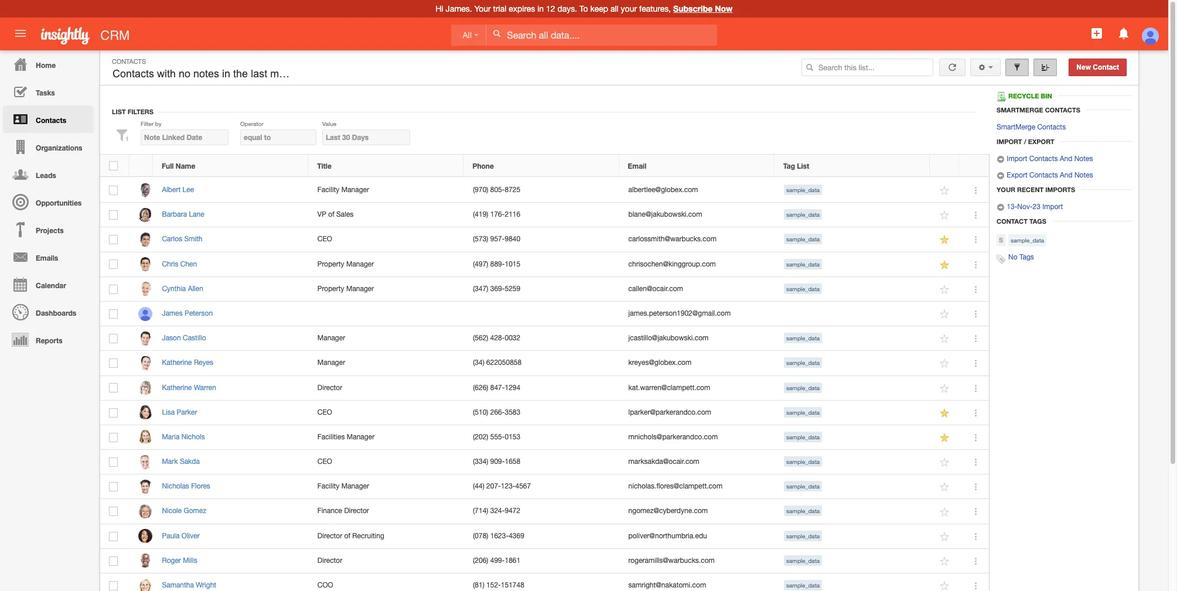 Task type: vqa. For each thing, say whether or not it's contained in the screenshot.
howard associated with Can you point me to the right person?
no



Task type: describe. For each thing, give the bounding box(es) containing it.
full
[[162, 162, 174, 170]]

follow image for nicholas.flores@clampett.com
[[940, 482, 951, 493]]

lisa parker link
[[162, 408, 203, 416]]

warren
[[194, 384, 216, 392]]

row containing chris chen
[[100, 252, 989, 277]]

(714)
[[473, 507, 488, 515]]

samantha
[[162, 581, 194, 590]]

(419)
[[473, 210, 488, 219]]

9472
[[505, 507, 520, 515]]

crm
[[100, 28, 130, 43]]

emails
[[36, 254, 58, 263]]

property manager for (347)
[[318, 285, 374, 293]]

(970)
[[473, 186, 488, 194]]

row containing maria nichols
[[100, 425, 989, 450]]

1658
[[505, 458, 520, 466]]

0 horizontal spatial export
[[1007, 171, 1028, 179]]

contacts for contacts contacts with no notes in the last month
[[113, 68, 154, 80]]

(573) 957-9840
[[473, 235, 520, 243]]

/
[[1024, 138, 1027, 145]]

maria nichols link
[[162, 433, 211, 441]]

subscribe
[[673, 4, 713, 13]]

facility for lee
[[318, 186, 340, 194]]

jason castillo link
[[162, 334, 212, 342]]

sample_data for nicholas.flores@clampett.com
[[786, 483, 820, 490]]

finance director cell
[[308, 500, 464, 524]]

blane@jakubowski.com cell
[[620, 203, 775, 228]]

import contacts and notes
[[1005, 155, 1093, 163]]

13-nov-23 import link
[[997, 203, 1063, 212]]

barbara lane
[[162, 210, 204, 219]]

facilities
[[318, 433, 345, 441]]

sample_data for marksakda@ocair.com
[[786, 458, 820, 465]]

contacts down crm
[[112, 58, 146, 65]]

opportunities link
[[3, 188, 94, 216]]

(81) 152-151748 cell
[[464, 574, 620, 591]]

follow image for rogeramills@warbucks.com
[[940, 556, 951, 567]]

coo cell
[[308, 574, 464, 591]]

chris chen
[[162, 260, 197, 268]]

(334) 909-1658
[[473, 458, 520, 466]]

by
[[155, 120, 162, 127]]

and for import contacts and notes
[[1060, 155, 1073, 163]]

row containing jason castillo
[[100, 326, 989, 351]]

following image for lparker@parkerandco.com
[[940, 408, 951, 419]]

428-
[[490, 334, 505, 342]]

new contact
[[1077, 63, 1119, 71]]

property manager for (497)
[[318, 260, 374, 268]]

0 vertical spatial contact
[[1093, 63, 1119, 71]]

(34) 622050858
[[473, 359, 522, 367]]

(626) 847-1294 cell
[[464, 376, 620, 401]]

sample_data for albertlee@globex.com
[[786, 186, 820, 193]]

callen@ocair.com cell
[[620, 277, 775, 302]]

chrisochen@kinggroup.com cell
[[620, 252, 775, 277]]

mark sakda link
[[162, 458, 206, 466]]

sample_data for chrisochen@kinggroup.com
[[786, 261, 820, 268]]

sales
[[336, 210, 354, 219]]

sample_data for mnichols@parkerandco.com
[[786, 434, 820, 441]]

row containing lisa parker
[[100, 401, 989, 425]]

roger
[[162, 557, 181, 565]]

director inside cell
[[344, 507, 369, 515]]

navigation containing home
[[0, 50, 94, 353]]

0 vertical spatial list
[[112, 108, 126, 115]]

recruiting
[[352, 532, 384, 540]]

property manager cell for (497)
[[308, 252, 464, 277]]

2 cell from the left
[[464, 302, 620, 326]]

marksakda@ocair.com cell
[[620, 450, 775, 475]]

leads link
[[3, 161, 94, 188]]

samright@nakatomi.com cell
[[620, 574, 775, 591]]

(202) 555-0153 cell
[[464, 425, 620, 450]]

manager cell for (34) 622050858
[[308, 351, 464, 376]]

manager for (970) 805-8725
[[341, 186, 369, 194]]

white image
[[493, 29, 501, 38]]

follow image for marksakda@ocair.com
[[940, 457, 951, 468]]

of for vp
[[328, 210, 334, 219]]

facility manager for (970)
[[318, 186, 369, 194]]

tag list
[[783, 162, 809, 170]]

contacts for import contacts and notes
[[1029, 155, 1058, 163]]

row containing nicole gomez
[[100, 500, 989, 524]]

director cell for (626) 847-1294
[[308, 376, 464, 401]]

row containing katherine reyes
[[100, 351, 989, 376]]

1294
[[505, 384, 520, 392]]

and for export contacts and notes
[[1060, 171, 1073, 179]]

tag
[[783, 162, 795, 170]]

row containing roger mills
[[100, 549, 989, 574]]

9840
[[505, 235, 520, 243]]

contacts for smartmerge contacts
[[1037, 123, 1066, 131]]

albert lee
[[162, 186, 194, 194]]

ceo for sakda
[[318, 458, 332, 466]]

(510) 266-3583
[[473, 408, 520, 416]]

no
[[179, 68, 190, 80]]

lparker@parkerandco.com cell
[[620, 401, 775, 425]]

director inside cell
[[318, 532, 342, 540]]

new
[[1077, 63, 1091, 71]]

dashboards link
[[3, 298, 94, 326]]

row containing barbara lane
[[100, 203, 989, 228]]

(44) 207-123-4567 cell
[[464, 475, 620, 500]]

(510) 266-3583 cell
[[464, 401, 620, 425]]

(202)
[[473, 433, 488, 441]]

nicole
[[162, 507, 182, 515]]

957-
[[490, 235, 505, 243]]

(573) 957-9840 cell
[[464, 228, 620, 252]]

notifications image
[[1117, 26, 1131, 40]]

manager for (44) 207-123-4567
[[341, 482, 369, 491]]

facility manager for (44)
[[318, 482, 369, 491]]

month
[[270, 68, 300, 80]]

all
[[463, 30, 472, 40]]

contacts inside navigation
[[36, 116, 66, 125]]

allen
[[188, 285, 203, 293]]

lparker@parkerandco.com
[[629, 408, 711, 416]]

3583
[[505, 408, 520, 416]]

hi james. your trial expires in 12 days. to keep all your features, subscribe now
[[436, 4, 733, 13]]

dashboards
[[36, 309, 76, 318]]

1623-
[[490, 532, 509, 540]]

finance
[[318, 507, 342, 515]]

1 horizontal spatial your
[[997, 186, 1016, 193]]

0 horizontal spatial contact
[[997, 218, 1028, 225]]

mark sakda
[[162, 458, 200, 466]]

james.
[[446, 4, 472, 13]]

sample_data for lparker@parkerandco.com
[[786, 409, 820, 416]]

paula oliver
[[162, 532, 200, 540]]

director of recruiting cell
[[308, 524, 464, 549]]

contacts contacts with no notes in the last month
[[112, 58, 302, 80]]

castillo
[[183, 334, 206, 342]]

following image for mnichols@parkerandco.com
[[940, 432, 951, 444]]

samantha wright link
[[162, 581, 222, 590]]

(206)
[[473, 557, 488, 565]]

property for chen
[[318, 260, 344, 268]]

vp of sales cell
[[308, 203, 464, 228]]

lane
[[189, 210, 204, 219]]

324-
[[490, 507, 505, 515]]

sample_data for rogeramills@warbucks.com
[[786, 557, 820, 564]]

trial
[[493, 4, 507, 13]]

sample_data for carlossmith@warbucks.com
[[786, 236, 820, 243]]

facility manager cell for (44)
[[308, 475, 464, 500]]

(419) 176-2116 cell
[[464, 203, 620, 228]]

no tags
[[1009, 253, 1034, 261]]

james peterson link
[[162, 309, 219, 318]]

director cell for (206) 499-1861
[[308, 549, 464, 574]]

(626) 847-1294
[[473, 384, 520, 392]]

manager cell for (562) 428-0032
[[308, 326, 464, 351]]

(626)
[[473, 384, 488, 392]]

kreyes@globex.com cell
[[620, 351, 775, 376]]

your
[[621, 4, 637, 13]]

smartmerge for smartmerge contacts
[[997, 106, 1043, 114]]

contact tags
[[997, 218, 1046, 225]]

smartmerge contacts link
[[997, 123, 1066, 131]]

row containing mark sakda
[[100, 450, 989, 475]]

(562) 428-0032
[[473, 334, 520, 342]]

manager for (347) 369-5259
[[346, 285, 374, 293]]

smith
[[184, 235, 202, 243]]

jason castillo
[[162, 334, 206, 342]]

barbara lane link
[[162, 210, 210, 219]]

home
[[36, 61, 56, 70]]

following image for chrisochen@kinggroup.com
[[940, 259, 951, 271]]

sample_data for blane@jakubowski.com
[[786, 211, 820, 218]]

in for notes
[[222, 68, 230, 80]]

row containing albert lee
[[100, 178, 989, 203]]

circle arrow left image
[[997, 172, 1005, 180]]

(510)
[[473, 408, 488, 416]]

organizations link
[[3, 133, 94, 161]]

follow image for ngomez@cyberdyne.com
[[940, 507, 951, 518]]

expires
[[509, 4, 535, 13]]

s
[[999, 236, 1003, 244]]



Task type: locate. For each thing, give the bounding box(es) containing it.
manager for (202) 555-0153
[[347, 433, 375, 441]]

follow image for callen@ocair.com
[[940, 284, 951, 295]]

909-
[[490, 458, 505, 466]]

director up facilities
[[318, 384, 342, 392]]

1 follow image from the top
[[940, 185, 951, 196]]

column header
[[930, 155, 959, 177]]

0 vertical spatial facility manager
[[318, 186, 369, 194]]

of left recruiting
[[344, 532, 350, 540]]

james.peterson1902@gmail.com
[[629, 309, 731, 318]]

rogeramills@warbucks.com cell
[[620, 549, 775, 574]]

2 notes from the top
[[1075, 171, 1093, 179]]

0 vertical spatial ceo
[[318, 235, 332, 243]]

1 horizontal spatial export
[[1028, 138, 1055, 145]]

None checkbox
[[109, 186, 118, 195], [109, 210, 118, 220], [109, 309, 118, 319], [109, 334, 118, 343], [109, 359, 118, 368], [109, 383, 118, 393], [109, 433, 118, 442], [109, 581, 118, 591], [109, 186, 118, 195], [109, 210, 118, 220], [109, 309, 118, 319], [109, 334, 118, 343], [109, 359, 118, 368], [109, 383, 118, 393], [109, 433, 118, 442], [109, 581, 118, 591]]

jcastillo@jakubowski.com
[[629, 334, 709, 342]]

list right the tag
[[797, 162, 809, 170]]

(347)
[[473, 285, 488, 293]]

facility manager cell
[[308, 178, 464, 203], [308, 475, 464, 500]]

0 vertical spatial smartmerge
[[997, 106, 1043, 114]]

import right 23
[[1043, 203, 1063, 211]]

cynthia
[[162, 285, 186, 293]]

smartmerge contacts
[[997, 123, 1066, 131]]

maria nichols
[[162, 433, 205, 441]]

0 vertical spatial facility manager cell
[[308, 178, 464, 203]]

features,
[[639, 4, 671, 13]]

None text field
[[141, 130, 229, 145], [322, 130, 410, 145], [141, 130, 229, 145], [322, 130, 410, 145]]

2 property manager cell from the top
[[308, 277, 464, 302]]

ngomez@cyberdyne.com cell
[[620, 500, 775, 524]]

director down finance
[[318, 532, 342, 540]]

notes for export contacts and notes
[[1075, 171, 1093, 179]]

row group containing albert lee
[[100, 178, 989, 591]]

in for expires
[[538, 4, 544, 13]]

0 vertical spatial director cell
[[308, 376, 464, 401]]

sample_data for jcastillo@jakubowski.com
[[786, 335, 820, 342]]

2 smartmerge from the top
[[997, 123, 1036, 131]]

row containing paula oliver
[[100, 524, 989, 549]]

0 vertical spatial and
[[1060, 155, 1073, 163]]

in left the
[[222, 68, 230, 80]]

(562) 428-0032 cell
[[464, 326, 620, 351]]

(334) 909-1658 cell
[[464, 450, 620, 475]]

smartmerge contacts
[[997, 106, 1080, 114]]

contacts down contacts
[[1037, 123, 1066, 131]]

list filters
[[112, 108, 153, 115]]

katherine for katherine warren
[[162, 384, 192, 392]]

1 vertical spatial ceo
[[318, 408, 332, 416]]

1 follow image from the top
[[940, 210, 951, 221]]

555-
[[490, 433, 505, 441]]

katherine down jason
[[162, 359, 192, 367]]

follow image for poliver@northumbria.edu
[[940, 531, 951, 542]]

sample_data for kreyes@globex.com
[[786, 359, 820, 366]]

list inside row
[[797, 162, 809, 170]]

1 vertical spatial notes
[[1075, 171, 1093, 179]]

(81)
[[473, 581, 484, 590]]

2 facility manager from the top
[[318, 482, 369, 491]]

1 vertical spatial following image
[[940, 408, 951, 419]]

row containing carlos smith
[[100, 228, 989, 252]]

of for director
[[344, 532, 350, 540]]

director cell
[[308, 376, 464, 401], [308, 549, 464, 574]]

follow image for jcastillo@jakubowski.com
[[940, 334, 951, 345]]

follow image for blane@jakubowski.com
[[940, 210, 951, 221]]

1 vertical spatial facility manager
[[318, 482, 369, 491]]

1 notes from the top
[[1075, 155, 1093, 163]]

1 vertical spatial property
[[318, 285, 344, 293]]

following image
[[940, 235, 951, 246], [940, 408, 951, 419]]

row containing full name
[[100, 155, 989, 177]]

sample_data for callen@ocair.com
[[786, 285, 820, 292]]

contacts
[[1045, 106, 1080, 114]]

1 vertical spatial smartmerge
[[997, 123, 1036, 131]]

2 vertical spatial ceo
[[318, 458, 332, 466]]

contacts with no notes in the last month button
[[110, 65, 302, 83]]

recycle bin
[[1009, 92, 1052, 100]]

follow image for kat.warren@clampett.com
[[940, 383, 951, 394]]

of right vp
[[328, 210, 334, 219]]

show sidebar image
[[1042, 63, 1050, 71]]

cynthia allen link
[[162, 285, 209, 293]]

facilities manager
[[318, 433, 375, 441]]

show list view filters image
[[1013, 63, 1021, 71]]

paula
[[162, 532, 180, 540]]

filter by
[[141, 120, 162, 127]]

889-
[[490, 260, 505, 268]]

director up director of recruiting
[[344, 507, 369, 515]]

(347) 369-5259 cell
[[464, 277, 620, 302]]

director cell up facilities manager cell
[[308, 376, 464, 401]]

0 vertical spatial following image
[[940, 259, 951, 271]]

manager inside facilities manager cell
[[347, 433, 375, 441]]

row containing katherine warren
[[100, 376, 989, 401]]

follow image
[[940, 210, 951, 221], [940, 284, 951, 295], [940, 383, 951, 394], [940, 482, 951, 493], [940, 507, 951, 518], [940, 531, 951, 542], [940, 581, 951, 591]]

contacts down import contacts and notes link
[[1030, 171, 1058, 179]]

circle arrow right image
[[997, 203, 1005, 212]]

in inside contacts contacts with no notes in the last month
[[222, 68, 230, 80]]

2 vertical spatial import
[[1043, 203, 1063, 211]]

2 row from the top
[[100, 178, 989, 203]]

1 property manager from the top
[[318, 260, 374, 268]]

7 row from the top
[[100, 302, 989, 326]]

property for allen
[[318, 285, 344, 293]]

row containing nicholas flores
[[100, 475, 989, 500]]

nicole gomez
[[162, 507, 206, 515]]

ceo down facilities
[[318, 458, 332, 466]]

0 vertical spatial property
[[318, 260, 344, 268]]

and up the imports
[[1060, 171, 1073, 179]]

contacts up the export contacts and notes link
[[1029, 155, 1058, 163]]

6 follow image from the top
[[940, 556, 951, 567]]

follow image
[[940, 185, 951, 196], [940, 309, 951, 320], [940, 334, 951, 345], [940, 358, 951, 369], [940, 457, 951, 468], [940, 556, 951, 567]]

2 ceo cell from the top
[[308, 401, 464, 425]]

hi
[[436, 4, 443, 13]]

carlossmith@warbucks.com
[[629, 235, 717, 243]]

0153
[[505, 433, 520, 441]]

1 vertical spatial import
[[1007, 155, 1028, 163]]

filter
[[141, 120, 154, 127]]

1 horizontal spatial of
[[344, 532, 350, 540]]

import for import contacts and notes
[[1007, 155, 1028, 163]]

katherine for katherine reyes
[[162, 359, 192, 367]]

mark
[[162, 458, 178, 466]]

(206) 499-1861 cell
[[464, 549, 620, 574]]

3 follow image from the top
[[940, 334, 951, 345]]

3 cell from the left
[[775, 302, 931, 326]]

9 row from the top
[[100, 351, 989, 376]]

with
[[157, 68, 176, 80]]

ceo for parker
[[318, 408, 332, 416]]

4 row from the top
[[100, 228, 989, 252]]

1 following image from the top
[[940, 235, 951, 246]]

follow image for kreyes@globex.com
[[940, 358, 951, 369]]

1 vertical spatial ceo cell
[[308, 401, 464, 425]]

peterson
[[185, 309, 213, 318]]

kat.warren@clampett.com cell
[[620, 376, 775, 401]]

1 vertical spatial list
[[797, 162, 809, 170]]

nicole gomez link
[[162, 507, 212, 515]]

property manager cell for (347)
[[308, 277, 464, 302]]

coo
[[318, 581, 333, 590]]

(497) 889-1015 cell
[[464, 252, 620, 277]]

facility manager cell up the finance director
[[308, 475, 464, 500]]

1 horizontal spatial contact
[[1093, 63, 1119, 71]]

in left 12
[[538, 4, 544, 13]]

facility manager cell up sales
[[308, 178, 464, 203]]

2 following image from the top
[[940, 408, 951, 419]]

0 vertical spatial import
[[997, 138, 1022, 145]]

1 horizontal spatial in
[[538, 4, 544, 13]]

None text field
[[240, 130, 316, 145]]

export
[[1028, 138, 1055, 145], [1007, 171, 1028, 179]]

nicholas.flores@clampett.com
[[629, 482, 723, 491]]

follow image for albertlee@globex.com
[[940, 185, 951, 196]]

row
[[100, 155, 989, 177], [100, 178, 989, 203], [100, 203, 989, 228], [100, 228, 989, 252], [100, 252, 989, 277], [100, 277, 989, 302], [100, 302, 989, 326], [100, 326, 989, 351], [100, 351, 989, 376], [100, 376, 989, 401], [100, 401, 989, 425], [100, 425, 989, 450], [100, 450, 989, 475], [100, 475, 989, 500], [100, 500, 989, 524], [100, 524, 989, 549], [100, 549, 989, 574], [100, 574, 989, 591]]

facility manager up sales
[[318, 186, 369, 194]]

facility for flores
[[318, 482, 340, 491]]

facility
[[318, 186, 340, 194], [318, 482, 340, 491]]

circle arrow right image
[[997, 155, 1005, 164]]

1 manager cell from the top
[[308, 326, 464, 351]]

export right the / on the top of page
[[1028, 138, 1055, 145]]

0 vertical spatial notes
[[1075, 155, 1093, 163]]

None checkbox
[[109, 161, 118, 170], [109, 235, 118, 245], [109, 260, 118, 269], [109, 285, 118, 294], [109, 408, 118, 418], [109, 458, 118, 467], [109, 482, 118, 492], [109, 507, 118, 516], [109, 532, 118, 541], [109, 557, 118, 566], [109, 161, 118, 170], [109, 235, 118, 245], [109, 260, 118, 269], [109, 285, 118, 294], [109, 408, 118, 418], [109, 458, 118, 467], [109, 482, 118, 492], [109, 507, 118, 516], [109, 532, 118, 541], [109, 557, 118, 566]]

0 vertical spatial facility
[[318, 186, 340, 194]]

4 follow image from the top
[[940, 482, 951, 493]]

13-
[[1007, 203, 1018, 211]]

207-
[[486, 482, 501, 491]]

(497)
[[473, 260, 488, 268]]

mnichols@parkerandco.com cell
[[620, 425, 775, 450]]

home link
[[3, 50, 94, 78]]

cell
[[308, 302, 464, 326], [464, 302, 620, 326], [775, 302, 931, 326]]

carlos smith
[[162, 235, 202, 243]]

1 katherine from the top
[[162, 359, 192, 367]]

1 vertical spatial facility
[[318, 482, 340, 491]]

(206) 499-1861
[[473, 557, 520, 565]]

notes up export contacts and notes
[[1075, 155, 1093, 163]]

phone
[[473, 162, 494, 170]]

of inside cell
[[328, 210, 334, 219]]

1 ceo cell from the top
[[308, 228, 464, 252]]

refresh list image
[[947, 63, 958, 71]]

row containing cynthia allen
[[100, 277, 989, 302]]

5 follow image from the top
[[940, 457, 951, 468]]

14 row from the top
[[100, 475, 989, 500]]

0 vertical spatial property manager
[[318, 260, 374, 268]]

facility up finance
[[318, 482, 340, 491]]

Search this list... text field
[[802, 59, 933, 76]]

11 row from the top
[[100, 401, 989, 425]]

cynthia allen
[[162, 285, 203, 293]]

sample_data for kat.warren@clampett.com
[[786, 384, 820, 391]]

james.peterson1902@gmail.com cell
[[620, 302, 775, 326]]

last
[[251, 68, 267, 80]]

0 vertical spatial in
[[538, 4, 544, 13]]

new contact link
[[1069, 59, 1127, 76]]

2 director cell from the top
[[308, 549, 464, 574]]

2 katherine from the top
[[162, 384, 192, 392]]

row containing samantha wright
[[100, 574, 989, 591]]

4 follow image from the top
[[940, 358, 951, 369]]

lisa
[[162, 408, 175, 416]]

sample_data for ngomez@cyberdyne.com
[[786, 508, 820, 515]]

1 vertical spatial property manager
[[318, 285, 374, 293]]

nichols
[[182, 433, 205, 441]]

oliver
[[182, 532, 200, 540]]

(573)
[[473, 235, 488, 243]]

15 row from the top
[[100, 500, 989, 524]]

contacts up the organizations link
[[36, 116, 66, 125]]

0 horizontal spatial in
[[222, 68, 230, 80]]

operator
[[240, 120, 264, 127]]

1 facility from the top
[[318, 186, 340, 194]]

contact right new
[[1093, 63, 1119, 71]]

follow image for samright@nakatomi.com
[[940, 581, 951, 591]]

in inside hi james. your trial expires in 12 days. to keep all your features, subscribe now
[[538, 4, 544, 13]]

following image for carlossmith@warbucks.com
[[940, 235, 951, 246]]

facility manager cell for (970)
[[308, 178, 464, 203]]

parker
[[177, 408, 197, 416]]

0 horizontal spatial your
[[474, 4, 491, 13]]

0 horizontal spatial of
[[328, 210, 334, 219]]

the
[[233, 68, 248, 80]]

ceo cell up facilities manager
[[308, 401, 464, 425]]

marksakda@ocair.com
[[629, 458, 699, 466]]

row group
[[100, 178, 989, 591]]

1 vertical spatial your
[[997, 186, 1016, 193]]

(419) 176-2116
[[473, 210, 520, 219]]

katherine reyes
[[162, 359, 213, 367]]

0 vertical spatial katherine
[[162, 359, 192, 367]]

contacts left with
[[113, 68, 154, 80]]

contacts for export contacts and notes
[[1030, 171, 1058, 179]]

5 row from the top
[[100, 252, 989, 277]]

18 row from the top
[[100, 574, 989, 591]]

1 vertical spatial facility manager cell
[[308, 475, 464, 500]]

1 director cell from the top
[[308, 376, 464, 401]]

1 vertical spatial of
[[344, 532, 350, 540]]

katherine up lisa parker
[[162, 384, 192, 392]]

2 vertical spatial ceo cell
[[308, 450, 464, 475]]

17 row from the top
[[100, 549, 989, 574]]

import left the / on the top of page
[[997, 138, 1022, 145]]

1 vertical spatial following image
[[940, 432, 951, 444]]

2 ceo from the top
[[318, 408, 332, 416]]

3 follow image from the top
[[940, 383, 951, 394]]

samantha wright
[[162, 581, 216, 590]]

1 vertical spatial katherine
[[162, 384, 192, 392]]

row containing james peterson
[[100, 302, 989, 326]]

1 vertical spatial contact
[[997, 218, 1028, 225]]

ceo cell for (510)
[[308, 401, 464, 425]]

1 horizontal spatial list
[[797, 162, 809, 170]]

ceo up facilities
[[318, 408, 332, 416]]

roger mills
[[162, 557, 197, 565]]

your left trial
[[474, 4, 491, 13]]

4567
[[515, 482, 531, 491]]

export right circle arrow left image
[[1007, 171, 1028, 179]]

property manager cell
[[308, 252, 464, 277], [308, 277, 464, 302]]

1 following image from the top
[[940, 259, 951, 271]]

1 vertical spatial export
[[1007, 171, 1028, 179]]

2 manager cell from the top
[[308, 351, 464, 376]]

notes
[[193, 68, 219, 80]]

sample_data for poliver@northumbria.edu
[[786, 532, 820, 539]]

albert
[[162, 186, 181, 194]]

roger mills link
[[162, 557, 203, 565]]

and up export contacts and notes
[[1060, 155, 1073, 163]]

2 facility from the top
[[318, 482, 340, 491]]

2 property manager from the top
[[318, 285, 374, 293]]

1 vertical spatial in
[[222, 68, 230, 80]]

176-
[[490, 210, 505, 219]]

(347) 369-5259
[[473, 285, 520, 293]]

(970) 805-8725 cell
[[464, 178, 620, 203]]

cog image
[[978, 63, 986, 71]]

2 property from the top
[[318, 285, 344, 293]]

1 row from the top
[[100, 155, 989, 177]]

10 row from the top
[[100, 376, 989, 401]]

ceo cell
[[308, 228, 464, 252], [308, 401, 464, 425], [308, 450, 464, 475]]

of inside cell
[[344, 532, 350, 540]]

5 follow image from the top
[[940, 507, 951, 518]]

import
[[997, 138, 1022, 145], [1007, 155, 1028, 163], [1043, 203, 1063, 211]]

rogeramills@warbucks.com
[[629, 557, 715, 565]]

0 vertical spatial your
[[474, 4, 491, 13]]

ceo for smith
[[318, 235, 332, 243]]

import for import / export
[[997, 138, 1022, 145]]

0032
[[505, 334, 520, 342]]

ceo down vp
[[318, 235, 332, 243]]

chris chen link
[[162, 260, 203, 268]]

1 property manager cell from the top
[[308, 252, 464, 277]]

notes up the imports
[[1075, 171, 1093, 179]]

0 vertical spatial of
[[328, 210, 334, 219]]

albertlee@globex.com cell
[[620, 178, 775, 203]]

name
[[176, 162, 195, 170]]

your inside hi james. your trial expires in 12 days. to keep all your features, subscribe now
[[474, 4, 491, 13]]

1 cell from the left
[[308, 302, 464, 326]]

director up coo
[[318, 557, 342, 565]]

2 following image from the top
[[940, 432, 951, 444]]

1861
[[505, 557, 520, 565]]

all
[[611, 4, 619, 13]]

1 ceo from the top
[[318, 235, 332, 243]]

import right circle arrow right icon
[[1007, 155, 1028, 163]]

your down circle arrow left image
[[997, 186, 1016, 193]]

16 row from the top
[[100, 524, 989, 549]]

list left filters
[[112, 108, 126, 115]]

2 facility manager cell from the top
[[308, 475, 464, 500]]

manager
[[341, 186, 369, 194], [346, 260, 374, 268], [346, 285, 374, 293], [318, 334, 345, 342], [318, 359, 345, 367], [347, 433, 375, 441], [341, 482, 369, 491]]

8 row from the top
[[100, 326, 989, 351]]

search image
[[806, 63, 814, 71]]

ceo cell down sales
[[308, 228, 464, 252]]

smartmerge for smartmerge contacts
[[997, 123, 1036, 131]]

2 follow image from the top
[[940, 284, 951, 295]]

organizations
[[36, 144, 82, 152]]

follow image for james.peterson1902@gmail.com
[[940, 309, 951, 320]]

ceo cell for (334)
[[308, 450, 464, 475]]

facility down the title
[[318, 186, 340, 194]]

(970) 805-8725
[[473, 186, 520, 194]]

smartmerge up the / on the top of page
[[997, 123, 1036, 131]]

katherine reyes link
[[162, 359, 219, 367]]

following image
[[940, 259, 951, 271], [940, 432, 951, 444]]

7 follow image from the top
[[940, 581, 951, 591]]

lisa parker
[[162, 408, 197, 416]]

1 facility manager from the top
[[318, 186, 369, 194]]

poliver@northumbria.edu
[[629, 532, 707, 540]]

2116
[[505, 210, 520, 219]]

carlos smith link
[[162, 235, 208, 243]]

ceo cell down facilities manager
[[308, 450, 464, 475]]

(81) 152-151748
[[473, 581, 524, 590]]

ceo cell for (573)
[[308, 228, 464, 252]]

(078) 1623-4369
[[473, 532, 524, 540]]

smartmerge down recycle at the right top of page
[[997, 106, 1043, 114]]

contact down the 13-
[[997, 218, 1028, 225]]

facilities manager cell
[[308, 425, 464, 450]]

jcastillo@jakubowski.com cell
[[620, 326, 775, 351]]

carlossmith@warbucks.com cell
[[620, 228, 775, 252]]

0 vertical spatial following image
[[940, 235, 951, 246]]

6 row from the top
[[100, 277, 989, 302]]

13 row from the top
[[100, 450, 989, 475]]

sakda
[[180, 458, 200, 466]]

manager for (497) 889-1015
[[346, 260, 374, 268]]

12 row from the top
[[100, 425, 989, 450]]

3 ceo cell from the top
[[308, 450, 464, 475]]

list
[[112, 108, 126, 115], [797, 162, 809, 170]]

mills
[[183, 557, 197, 565]]

1 smartmerge from the top
[[997, 106, 1043, 114]]

1 facility manager cell from the top
[[308, 178, 464, 203]]

0 horizontal spatial list
[[112, 108, 126, 115]]

sample_data for samright@nakatomi.com
[[786, 582, 820, 589]]

1 vertical spatial director cell
[[308, 549, 464, 574]]

(34) 622050858 cell
[[464, 351, 620, 376]]

(078) 1623-4369 cell
[[464, 524, 620, 549]]

navigation
[[0, 50, 94, 353]]

3 ceo from the top
[[318, 458, 332, 466]]

nicholas.flores@clampett.com cell
[[620, 475, 775, 500]]

0 vertical spatial ceo cell
[[308, 228, 464, 252]]

6 follow image from the top
[[940, 531, 951, 542]]

Search all data.... text field
[[487, 25, 717, 46]]

facility manager up the finance director
[[318, 482, 369, 491]]

notes for import contacts and notes
[[1075, 155, 1093, 163]]

1 vertical spatial and
[[1060, 171, 1073, 179]]

5259
[[505, 285, 520, 293]]

1 property from the top
[[318, 260, 344, 268]]

manager cell
[[308, 326, 464, 351], [308, 351, 464, 376]]

director cell down recruiting
[[308, 549, 464, 574]]

0 vertical spatial export
[[1028, 138, 1055, 145]]

(714) 324-9472 cell
[[464, 500, 620, 524]]

ngomez@cyberdyne.com
[[629, 507, 708, 515]]

2 follow image from the top
[[940, 309, 951, 320]]

poliver@northumbria.edu cell
[[620, 524, 775, 549]]

3 row from the top
[[100, 203, 989, 228]]



